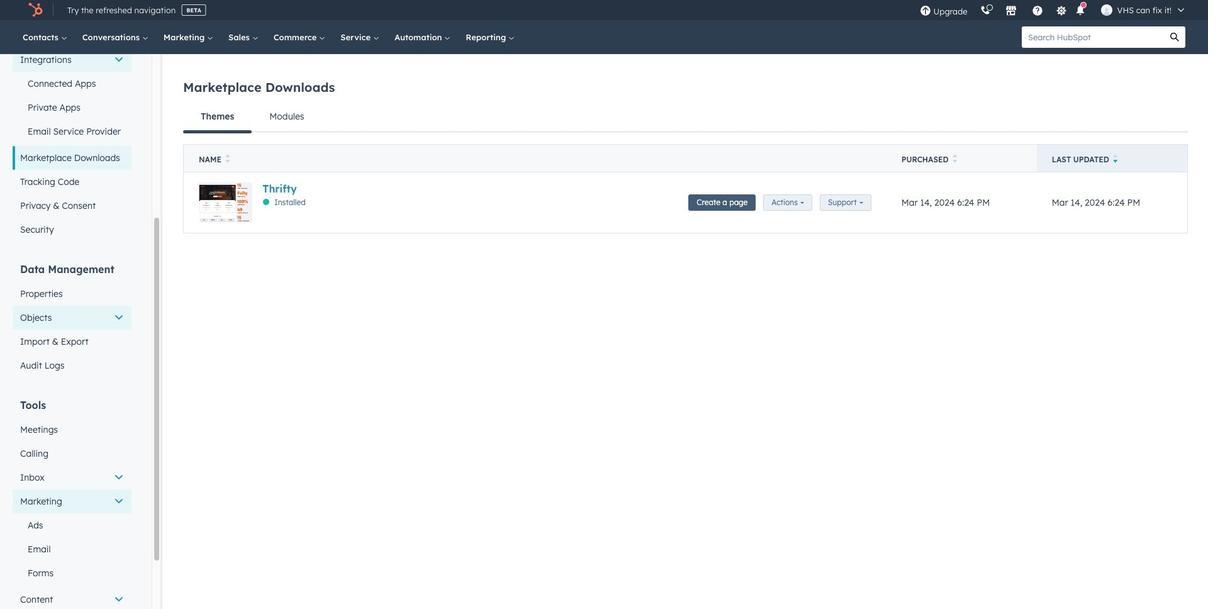Task type: describe. For each thing, give the bounding box(es) containing it.
press to sort. image
[[225, 154, 230, 163]]

jer mill image
[[1102, 4, 1113, 16]]

Search HubSpot search field
[[1022, 26, 1165, 48]]

descending sort. press to sort ascending. image
[[1114, 154, 1118, 163]]

marketplaces image
[[1006, 6, 1017, 17]]



Task type: locate. For each thing, give the bounding box(es) containing it.
press to sort. element
[[225, 154, 230, 165], [953, 154, 958, 165]]

menu
[[914, 0, 1194, 20]]

press to sort. image
[[953, 154, 958, 163]]

data management element
[[13, 263, 132, 378]]

tools element
[[13, 399, 132, 609]]

1 horizontal spatial press to sort. element
[[953, 154, 958, 165]]

0 horizontal spatial press to sort. element
[[225, 154, 230, 165]]

2 press to sort. element from the left
[[953, 154, 958, 165]]

1 press to sort. element from the left
[[225, 154, 230, 165]]

descending sort. press to sort ascending. element
[[1114, 154, 1118, 165]]



Task type: vqa. For each thing, say whether or not it's contained in the screenshot.
Tools ELEMENT
yes



